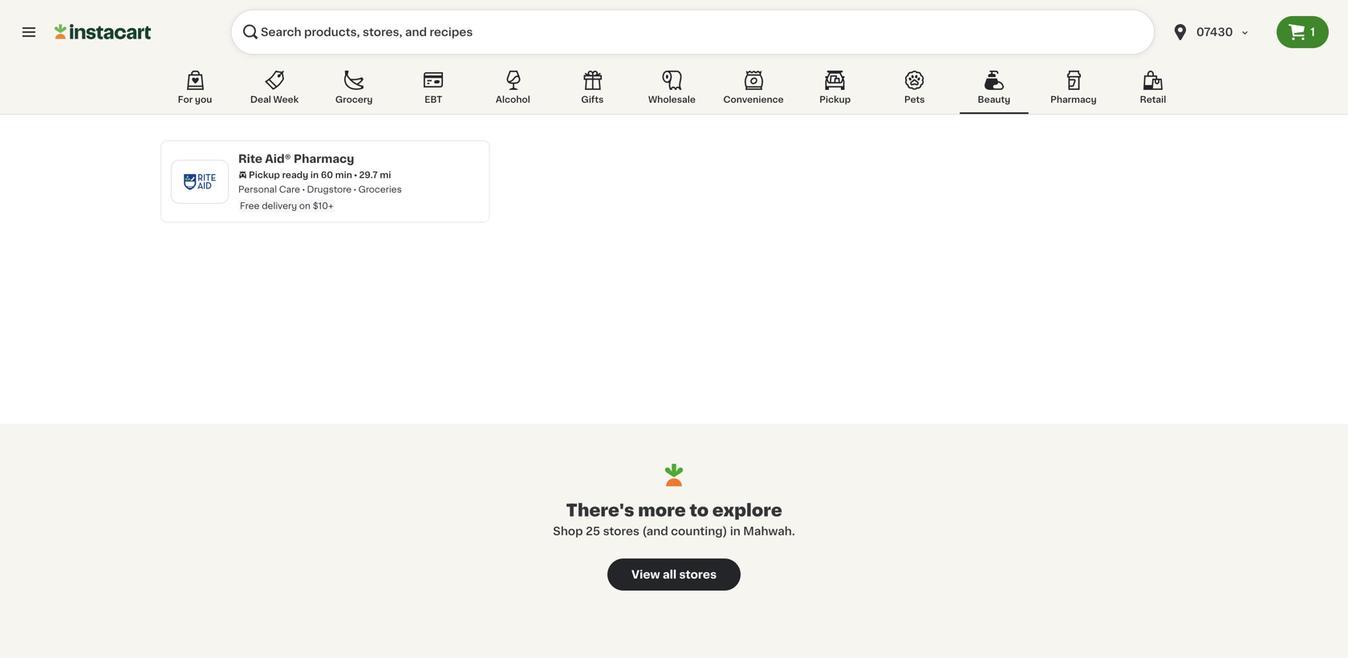 Task type: locate. For each thing, give the bounding box(es) containing it.
pickup ready in 60 min
[[249, 171, 352, 179]]

07430 button
[[1171, 10, 1267, 55]]

beauty button
[[960, 67, 1029, 114]]

1 vertical spatial in
[[730, 526, 741, 537]]

stores
[[603, 526, 640, 537], [679, 569, 717, 580]]

gifts
[[581, 95, 604, 104]]

in down 'explore'
[[730, 526, 741, 537]]

pickup inside pickup button
[[820, 95, 851, 104]]

counting)
[[671, 526, 727, 537]]

shop categories tab list
[[161, 67, 1188, 114]]

pickup up personal
[[249, 171, 280, 179]]

personal care drugstore groceries free delivery on $10+
[[238, 185, 402, 210]]

1 horizontal spatial in
[[730, 526, 741, 537]]

stores right all on the bottom of the page
[[679, 569, 717, 580]]

1 horizontal spatial pharmacy
[[1051, 95, 1097, 104]]

stores right 25
[[603, 526, 640, 537]]

care
[[279, 185, 300, 194]]

(and
[[642, 526, 668, 537]]

mi
[[380, 171, 391, 179]]

groceries
[[358, 185, 402, 194]]

None search field
[[231, 10, 1155, 55]]

pets button
[[880, 67, 949, 114]]

0 horizontal spatial pickup
[[249, 171, 280, 179]]

0 vertical spatial stores
[[603, 526, 640, 537]]

view all stores
[[632, 569, 717, 580]]

pharmacy
[[1051, 95, 1097, 104], [294, 153, 354, 165]]

0 horizontal spatial pharmacy
[[294, 153, 354, 165]]

deal week button
[[240, 67, 309, 114]]

alcohol button
[[479, 67, 548, 114]]

0 vertical spatial in
[[311, 171, 319, 179]]

07430 button
[[1161, 10, 1277, 55]]

in left 60
[[311, 171, 319, 179]]

convenience button
[[717, 67, 790, 114]]

1 vertical spatial pickup
[[249, 171, 280, 179]]

min
[[335, 171, 352, 179]]

rite
[[238, 153, 262, 165]]

0 vertical spatial pharmacy
[[1051, 95, 1097, 104]]

pickup
[[820, 95, 851, 104], [249, 171, 280, 179]]

pharmacy right beauty
[[1051, 95, 1097, 104]]

0 horizontal spatial stores
[[603, 526, 640, 537]]

29.7
[[359, 171, 378, 179]]

0 horizontal spatial in
[[311, 171, 319, 179]]

1 horizontal spatial pickup
[[820, 95, 851, 104]]

stores inside button
[[679, 569, 717, 580]]

all
[[663, 569, 677, 580]]

1 vertical spatial pharmacy
[[294, 153, 354, 165]]

pets
[[905, 95, 925, 104]]

1 button
[[1277, 16, 1329, 48]]

1 vertical spatial stores
[[679, 569, 717, 580]]

view all stores button
[[608, 559, 741, 591]]

1 horizontal spatial stores
[[679, 569, 717, 580]]

0 vertical spatial pickup
[[820, 95, 851, 104]]

view all stores link
[[608, 559, 741, 591]]

week
[[273, 95, 299, 104]]

Search field
[[231, 10, 1155, 55]]

instacart image
[[55, 22, 151, 42]]

deal week
[[250, 95, 299, 104]]

pickup left pets
[[820, 95, 851, 104]]

alcohol
[[496, 95, 530, 104]]

in
[[311, 171, 319, 179], [730, 526, 741, 537]]

ebt
[[425, 95, 442, 104]]

1
[[1311, 26, 1315, 38]]

pharmacy up 60
[[294, 153, 354, 165]]

for you
[[178, 95, 212, 104]]

25
[[586, 526, 600, 537]]

60
[[321, 171, 333, 179]]



Task type: describe. For each thing, give the bounding box(es) containing it.
aid®
[[265, 153, 291, 165]]

rite aid® pharmacy
[[238, 153, 354, 165]]

pickup for pickup
[[820, 95, 851, 104]]

pickup button
[[801, 67, 870, 114]]

personal
[[238, 185, 277, 194]]

pickup for pickup ready in 60 min
[[249, 171, 280, 179]]

on
[[299, 201, 311, 210]]

29.7 mi
[[359, 171, 391, 179]]

convenience
[[723, 95, 784, 104]]

delivery
[[262, 201, 297, 210]]

ready
[[282, 171, 308, 179]]

deal
[[250, 95, 271, 104]]

ebt button
[[399, 67, 468, 114]]

for you button
[[161, 67, 230, 114]]

wholesale button
[[638, 67, 707, 114]]

shop
[[553, 526, 583, 537]]

pharmacy inside button
[[1051, 95, 1097, 104]]

rite aid® pharmacy logo image
[[179, 161, 221, 202]]

retail
[[1140, 95, 1166, 104]]

pharmacy button
[[1039, 67, 1108, 114]]

in inside there's more to explore shop 25 stores (and counting) in mahwah.
[[730, 526, 741, 537]]

explore
[[713, 502, 782, 519]]

gifts button
[[558, 67, 627, 114]]

$10+
[[313, 201, 334, 210]]

mahwah.
[[743, 526, 795, 537]]

there's
[[566, 502, 634, 519]]

grocery button
[[320, 67, 389, 114]]

stores inside there's more to explore shop 25 stores (and counting) in mahwah.
[[603, 526, 640, 537]]

to
[[690, 502, 709, 519]]

there's more to explore shop 25 stores (and counting) in mahwah.
[[553, 502, 795, 537]]

more
[[638, 502, 686, 519]]

retail button
[[1119, 67, 1188, 114]]

free
[[240, 201, 260, 210]]

for
[[178, 95, 193, 104]]

grocery
[[335, 95, 373, 104]]

beauty
[[978, 95, 1011, 104]]

you
[[195, 95, 212, 104]]

view
[[632, 569, 660, 580]]

wholesale
[[648, 95, 696, 104]]

07430
[[1197, 26, 1233, 38]]

drugstore
[[307, 185, 352, 194]]



Task type: vqa. For each thing, say whether or not it's contained in the screenshot.
Merry Cookie Wallflowers Fragrance Refill's items
no



